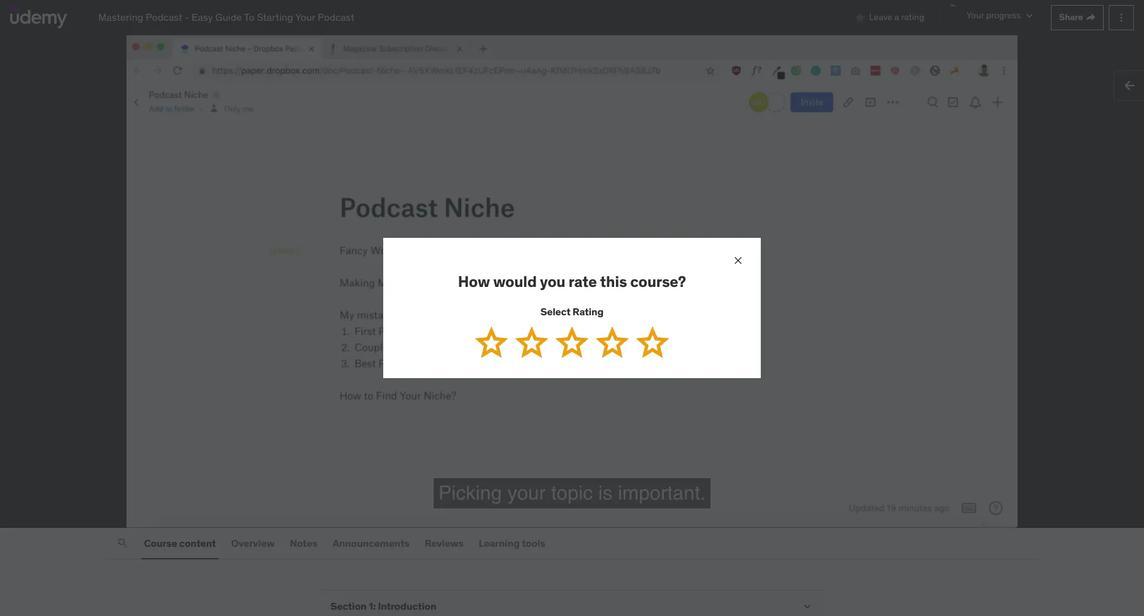 Task type: vqa. For each thing, say whether or not it's contained in the screenshot.
the topmost Programming
no



Task type: locate. For each thing, give the bounding box(es) containing it.
you
[[540, 272, 566, 291]]

learning
[[479, 537, 520, 549]]

group inside how would you rate this course? dialog
[[472, 323, 673, 364]]

guide
[[215, 11, 242, 23]]

how would you rate this course? dialog
[[383, 238, 761, 379]]

notes
[[290, 537, 318, 549]]

notes button
[[287, 528, 320, 559]]

mastering podcast -  easy guide to starting your podcast
[[98, 11, 354, 23]]

1 podcast from the left
[[146, 11, 182, 23]]

leave a rating
[[870, 11, 925, 22]]

podcast right your
[[318, 11, 354, 23]]

select
[[541, 306, 571, 318]]

announcements button
[[330, 528, 412, 559]]

udemy image
[[10, 7, 67, 28]]

group
[[472, 323, 673, 364]]

how
[[458, 272, 490, 291]]

small image
[[855, 11, 867, 24]]

course content button
[[142, 528, 218, 559]]

podcast
[[146, 11, 182, 23], [318, 11, 354, 23]]

announcements
[[333, 537, 410, 549]]

medium image
[[1123, 78, 1138, 93]]

xsmall image
[[1086, 12, 1096, 22]]

mastering
[[98, 11, 143, 23]]

rate
[[569, 272, 597, 291]]

tools
[[522, 537, 546, 549]]

how would you rate this course?
[[458, 272, 686, 291]]

a
[[895, 11, 900, 22]]

1 horizontal spatial podcast
[[318, 11, 354, 23]]

podcast left -
[[146, 11, 182, 23]]

leave a rating button
[[855, 2, 925, 32]]

video player region
[[0, 35, 1145, 528]]

0 horizontal spatial podcast
[[146, 11, 182, 23]]



Task type: describe. For each thing, give the bounding box(es) containing it.
share
[[1060, 11, 1084, 23]]

to
[[244, 11, 255, 23]]

small image
[[802, 601, 814, 613]]

learning tools button
[[476, 528, 548, 559]]

this
[[600, 272, 627, 291]]

mastering podcast -  easy guide to starting your podcast link
[[98, 10, 354, 24]]

would
[[493, 272, 537, 291]]

reviews button
[[422, 528, 466, 559]]

share button
[[1052, 5, 1104, 30]]

search image
[[116, 537, 129, 550]]

your
[[295, 11, 315, 23]]

reviews
[[425, 537, 464, 549]]

starting
[[257, 11, 293, 23]]

content
[[179, 537, 216, 549]]

course?
[[631, 272, 686, 291]]

overview button
[[229, 528, 277, 559]]

rating
[[573, 306, 604, 318]]

-
[[185, 11, 189, 23]]

2 podcast from the left
[[318, 11, 354, 23]]

select rating
[[541, 306, 604, 318]]

overview
[[231, 537, 275, 549]]

leave
[[870, 11, 893, 22]]

course
[[144, 537, 177, 549]]

rating
[[902, 11, 925, 22]]

course content
[[144, 537, 216, 549]]

easy
[[192, 11, 213, 23]]

close modal image
[[732, 254, 745, 267]]

learning tools
[[479, 537, 546, 549]]



